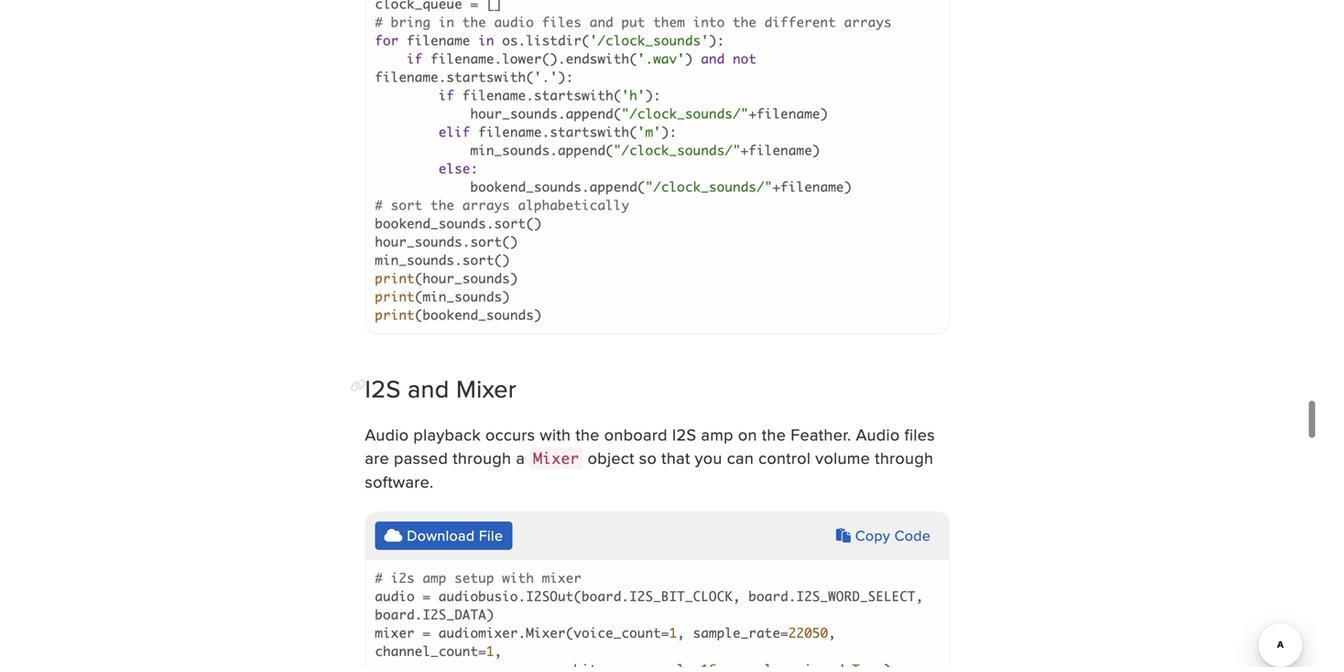 Task type: vqa. For each thing, say whether or not it's contained in the screenshot.
rightmost files
yes



Task type: describe. For each thing, give the bounding box(es) containing it.
if for if filename.startswith( 'h'
[[439, 87, 455, 103]]

1 for 1
[[486, 644, 494, 660]]

onboard
[[604, 423, 668, 447]]

, for , channel_count=
[[828, 626, 836, 642]]

passed
[[394, 447, 448, 470]]

files inside # bring in the audio files and put them into the different arrays for filename in os.listdir( '/clock_sounds'
[[542, 14, 582, 30]]

else
[[439, 161, 470, 177]]

the up control
[[762, 423, 786, 447]]

1 audio from the left
[[365, 423, 409, 447]]

download file
[[403, 525, 503, 546]]

elif
[[439, 124, 470, 140]]

1 vertical spatial "/clock_sounds/"
[[614, 142, 741, 158]]

alphabetically
[[518, 197, 629, 213]]

files inside audio playback occurs with the onboard i2s amp on the feather. audio files are passed through a
[[905, 423, 935, 447]]

2 = from the top
[[423, 626, 431, 642]]

playback
[[413, 423, 481, 447]]

): inside "): min_sounds.append("
[[661, 124, 677, 140]]

(hour_sounds)
[[415, 270, 518, 286]]

filename.startswith( for 'h'
[[462, 87, 622, 103]]

that
[[661, 447, 690, 470]]

channel_count=
[[375, 644, 486, 660]]

link image
[[350, 380, 367, 392]]

22050
[[788, 626, 828, 642]]

with inside # i2s amp setup with mixer audio = audiobusio.i2sout(board.i2s_bit_clock, board.i2s_word_select, board.i2s_data) mixer = audiomixer.mixer(voice_count=
[[502, 571, 534, 587]]

different
[[765, 14, 836, 30]]

# bring in the audio files and put them into the different arrays for filename in os.listdir( '/clock_sounds'
[[375, 14, 892, 48]]

)
[[685, 51, 693, 67]]

copy code link
[[836, 525, 931, 546]]

you
[[695, 447, 722, 470]]

1 vertical spatial in
[[478, 32, 494, 48]]

arrays inside # bring in the audio files and put them into the different arrays for filename in os.listdir( '/clock_sounds'
[[844, 14, 892, 30]]

): min_sounds.append(
[[375, 124, 677, 158]]

min_sounds.append(
[[470, 142, 614, 158]]

elif filename.startswith( 'm'
[[439, 124, 661, 140]]

arrays inside : bookend_sounds.append( "/clock_sounds/" +filename) # sort the arrays alphabetically bookend_sounds.sort() hour_sounds.sort() min_sounds.sort() print (hour_sounds) print (min_sounds) print (bookend_sounds)
[[462, 197, 510, 213]]

download
[[407, 525, 475, 546]]

0 horizontal spatial mixer
[[375, 626, 415, 642]]

:
[[470, 161, 478, 177]]

volume
[[815, 447, 870, 470]]

and inside # bring in the audio files and put them into the different arrays for filename in os.listdir( '/clock_sounds'
[[590, 14, 614, 30]]

so
[[639, 447, 657, 470]]

the up filename
[[462, 14, 486, 30]]

bits_per_sample=
[[574, 662, 701, 668]]

min_sounds.sort()
[[375, 252, 510, 268]]

copy code
[[851, 525, 931, 546]]

3 print from the top
[[375, 307, 415, 323]]

# i2s amp setup with mixer audio = audiobusio.i2sout(board.i2s_bit_clock, board.i2s_word_select, board.i2s_data) mixer = audiomixer.mixer(voice_count=
[[375, 571, 932, 642]]

i2s and mixer
[[365, 371, 517, 407]]

them
[[653, 14, 685, 30]]

into
[[693, 14, 725, 30]]

0 horizontal spatial in
[[439, 14, 455, 30]]

on
[[738, 423, 757, 447]]

2 vertical spatial and
[[408, 371, 449, 407]]

the up object
[[576, 423, 600, 447]]

download file link
[[375, 522, 512, 550]]

occurs
[[485, 423, 535, 447]]

the right into
[[733, 14, 757, 30]]

audio inside # i2s amp setup with mixer audio = audiobusio.i2sout(board.i2s_bit_clock, board.i2s_word_select, board.i2s_data) mixer = audiomixer.mixer(voice_count=
[[375, 589, 415, 605]]

audiobusio.i2sout(board.i2s_bit_clock,
[[439, 589, 741, 605]]

0 vertical spatial mixer
[[456, 371, 517, 407]]

i2s inside audio playback occurs with the onboard i2s amp on the feather. audio files are passed through a
[[672, 423, 696, 447]]

are
[[365, 447, 389, 470]]



Task type: locate. For each thing, give the bounding box(es) containing it.
mixer right a
[[533, 450, 579, 468]]

can
[[727, 447, 754, 470]]

audio inside # bring in the audio files and put them into the different arrays for filename in os.listdir( '/clock_sounds'
[[494, 14, 534, 30]]

code element element containing download file
[[365, 512, 950, 668]]

0 vertical spatial +filename)
[[375, 106, 828, 140]]

0 horizontal spatial arrays
[[462, 197, 510, 213]]

0 horizontal spatial mixer
[[456, 371, 517, 407]]

object
[[588, 447, 635, 470]]

1 , sample_rate= 22050
[[669, 626, 828, 642]]

and up playback
[[408, 371, 449, 407]]

"/clock_sounds/"
[[622, 106, 749, 122], [614, 142, 741, 158], [645, 179, 773, 195]]

1 horizontal spatial and
[[590, 14, 614, 30]]

filename.lower().endswith(
[[431, 51, 637, 67]]

# for # i2s amp setup with mixer audio = audiobusio.i2sout(board.i2s_bit_clock, board.i2s_word_select, board.i2s_data) mixer = audiomixer.mixer(voice_count=
[[375, 571, 383, 587]]

'm'
[[637, 124, 661, 140]]

0 horizontal spatial i2s
[[365, 371, 401, 407]]

0 horizontal spatial audio
[[375, 589, 415, 605]]

0 vertical spatial if
[[407, 51, 423, 67]]

1 vertical spatial and
[[701, 51, 725, 67]]

, for , bits_per_sample=
[[494, 644, 502, 660]]

): inside ): hour_sounds.append(
[[645, 87, 661, 103]]

# up for
[[375, 14, 383, 30]]

1 vertical spatial mixer
[[533, 450, 579, 468]]

1 through from the left
[[453, 447, 511, 470]]

copy
[[855, 525, 890, 546]]

'.'
[[534, 69, 558, 85]]

,
[[677, 626, 685, 642], [828, 626, 836, 642], [494, 644, 502, 660]]

2 vertical spatial #
[[375, 571, 383, 587]]

code
[[895, 525, 931, 546]]

bring
[[391, 14, 431, 30]]

through down occurs
[[453, 447, 511, 470]]

through
[[453, 447, 511, 470], [875, 447, 934, 470]]

0 horizontal spatial 1
[[486, 644, 494, 660]]

3 # from the top
[[375, 571, 383, 587]]

not
[[733, 51, 757, 67]]

audio up os.listdir(
[[494, 14, 534, 30]]

(bookend_sounds)
[[415, 307, 542, 323]]

0 horizontal spatial through
[[453, 447, 511, 470]]

i2s
[[391, 571, 415, 587]]

1 vertical spatial with
[[502, 571, 534, 587]]

and left put
[[590, 14, 614, 30]]

1 vertical spatial filename.startswith(
[[462, 87, 622, 103]]

audiomixer.mixer(voice_count=
[[439, 626, 669, 642]]

2 # from the top
[[375, 197, 383, 213]]

1 horizontal spatial audio
[[856, 423, 900, 447]]

audio playback occurs with the onboard i2s amp on the feather. audio files are passed through a
[[365, 423, 935, 470]]

): hour_sounds.append(
[[375, 87, 661, 122]]

0 vertical spatial #
[[375, 14, 383, 30]]

2 audio from the left
[[856, 423, 900, 447]]

board.i2s_word_select,
[[749, 589, 924, 605]]

the up bookend_sounds.sort()
[[431, 197, 455, 213]]

1 horizontal spatial amp
[[701, 423, 734, 447]]

1 code element element from the top
[[365, 0, 950, 340]]

, bits_per_sample=
[[375, 644, 701, 668]]

0 vertical spatial arrays
[[844, 14, 892, 30]]

software.
[[365, 470, 434, 494]]

audio up are
[[365, 423, 409, 447]]

2 through from the left
[[875, 447, 934, 470]]

1 down audiomixer.mixer(voice_count=
[[486, 644, 494, 660]]

control
[[758, 447, 811, 470]]

0 vertical spatial code element element
[[365, 0, 950, 340]]

1 vertical spatial files
[[905, 423, 935, 447]]

with right occurs
[[540, 423, 571, 447]]

mixer up "channel_count="
[[375, 626, 415, 642]]

code element element
[[365, 0, 950, 340], [365, 512, 950, 668]]

1 horizontal spatial ,
[[677, 626, 685, 642]]

arrays right different
[[844, 14, 892, 30]]

1 vertical spatial i2s
[[672, 423, 696, 447]]

0 vertical spatial =
[[423, 589, 431, 605]]

arrays
[[844, 14, 892, 30], [462, 197, 510, 213]]

i2s up 'that'
[[672, 423, 696, 447]]

+filename)
[[375, 106, 828, 140], [375, 142, 820, 177], [773, 179, 852, 195]]

1 horizontal spatial files
[[905, 423, 935, 447]]

1 horizontal spatial in
[[478, 32, 494, 48]]

through inside audio playback occurs with the onboard i2s amp on the feather. audio files are passed through a
[[453, 447, 511, 470]]

1 horizontal spatial 1
[[669, 626, 677, 642]]

0 horizontal spatial audio
[[365, 423, 409, 447]]

cloud image
[[384, 529, 403, 543]]

1 up bits_per_sample=
[[669, 626, 677, 642]]

bookend_sounds.sort()
[[375, 216, 542, 232]]

if filename.lower().endswith( '.wav' ) and not
[[407, 51, 757, 67]]

'/clock_sounds'
[[590, 32, 709, 48]]

file
[[479, 525, 503, 546]]

with
[[540, 423, 571, 447], [502, 571, 534, 587]]

feather.
[[791, 423, 851, 447]]

audio down i2s
[[375, 589, 415, 605]]

amp right i2s
[[423, 571, 447, 587]]

# left i2s
[[375, 571, 383, 587]]

mixer up the 'audiobusio.i2sout(board.i2s_bit_clock,'
[[542, 571, 582, 587]]

2 vertical spatial filename.startswith(
[[478, 124, 637, 140]]

the
[[462, 14, 486, 30], [733, 14, 757, 30], [431, 197, 455, 213], [576, 423, 600, 447], [762, 423, 786, 447]]

if filename.startswith( 'h'
[[439, 87, 645, 103]]

1 vertical spatial #
[[375, 197, 383, 213]]

#
[[375, 14, 383, 30], [375, 197, 383, 213], [375, 571, 383, 587]]

1 vertical spatial code element element
[[365, 512, 950, 668]]

1 vertical spatial 1
[[486, 644, 494, 660]]

# left sort
[[375, 197, 383, 213]]

in
[[439, 14, 455, 30], [478, 32, 494, 48]]

1 horizontal spatial i2s
[[672, 423, 696, 447]]

0 vertical spatial "/clock_sounds/"
[[622, 106, 749, 122]]

# inside # bring in the audio files and put them into the different arrays for filename in os.listdir( '/clock_sounds'
[[375, 14, 383, 30]]

0 horizontal spatial with
[[502, 571, 534, 587]]

2 vertical spatial +filename)
[[773, 179, 852, 195]]

0 horizontal spatial ,
[[494, 644, 502, 660]]

1 # from the top
[[375, 14, 383, 30]]

, down audiomixer.mixer(voice_count=
[[494, 644, 502, 660]]

amp
[[701, 423, 734, 447], [423, 571, 447, 587]]

0 vertical spatial in
[[439, 14, 455, 30]]

): up 'm'
[[645, 87, 661, 103]]

0 horizontal spatial files
[[542, 14, 582, 30]]

= up "channel_count="
[[423, 626, 431, 642]]

): down '.wav'
[[661, 124, 677, 140]]

i2s up are
[[365, 371, 401, 407]]

: bookend_sounds.append( "/clock_sounds/" +filename) # sort the arrays alphabetically bookend_sounds.sort() hour_sounds.sort() min_sounds.sort() print (hour_sounds) print (min_sounds) print (bookend_sounds)
[[375, 161, 852, 323]]

filename.startswith( for 'm'
[[478, 124, 637, 140]]

, inside , channel_count=
[[828, 626, 836, 642]]

1 horizontal spatial with
[[540, 423, 571, 447]]

and
[[590, 14, 614, 30], [701, 51, 725, 67], [408, 371, 449, 407]]

clipboard image
[[836, 529, 851, 543]]

setup
[[455, 571, 494, 587]]

1 vertical spatial +filename)
[[375, 142, 820, 177]]

bookend_sounds.append(
[[470, 179, 645, 195]]

+filename) inside : bookend_sounds.append( "/clock_sounds/" +filename) # sort the arrays alphabetically bookend_sounds.sort() hour_sounds.sort() min_sounds.sort() print (hour_sounds) print (min_sounds) print (bookend_sounds)
[[773, 179, 852, 195]]

and right ")"
[[701, 51, 725, 67]]

if for if filename.lower().endswith( '.wav' ) and not
[[407, 51, 423, 67]]

with inside audio playback occurs with the onboard i2s amp on the feather. audio files are passed through a
[[540, 423, 571, 447]]

i2s
[[365, 371, 401, 407], [672, 423, 696, 447]]

board.i2s_data)
[[375, 607, 494, 623]]

, down board.i2s_word_select,
[[828, 626, 836, 642]]

through right the "volume"
[[875, 447, 934, 470]]

filename.startswith( down os.listdir(
[[375, 51, 765, 85]]

1 vertical spatial amp
[[423, 571, 447, 587]]

code element element containing # bring in the audio files and put them into the different arrays
[[365, 0, 950, 340]]

1 vertical spatial print
[[375, 289, 415, 305]]

amp inside # i2s amp setup with mixer audio = audiobusio.i2sout(board.i2s_bit_clock, board.i2s_word_select, board.i2s_data) mixer = audiomixer.mixer(voice_count=
[[423, 571, 447, 587]]

with right the setup
[[502, 571, 534, 587]]

0 vertical spatial filename.startswith(
[[375, 51, 765, 85]]

if down filename
[[407, 51, 423, 67]]

1 vertical spatial =
[[423, 626, 431, 642]]

os.listdir(
[[502, 32, 590, 48]]

0 vertical spatial audio
[[494, 14, 534, 30]]

0 vertical spatial print
[[375, 270, 415, 286]]

2 horizontal spatial ,
[[828, 626, 836, 642]]

audio
[[365, 423, 409, 447], [856, 423, 900, 447]]

1 print from the top
[[375, 270, 415, 286]]

1 = from the top
[[423, 589, 431, 605]]

0 vertical spatial 1
[[669, 626, 677, 642]]

2 vertical spatial print
[[375, 307, 415, 323]]

1 for 1 , sample_rate= 22050
[[669, 626, 677, 642]]

amp up 'you'
[[701, 423, 734, 447]]

sample_rate=
[[693, 626, 788, 642]]

put
[[621, 14, 645, 30]]

0 vertical spatial and
[[590, 14, 614, 30]]

print
[[375, 270, 415, 286], [375, 289, 415, 305], [375, 307, 415, 323]]

, inside , bits_per_sample=
[[494, 644, 502, 660]]

= up board.i2s_data)
[[423, 589, 431, 605]]

in right filename
[[478, 32, 494, 48]]

2 code element element from the top
[[365, 512, 950, 668]]

files
[[542, 14, 582, 30], [905, 423, 935, 447]]

0 vertical spatial i2s
[[365, 371, 401, 407]]

0 horizontal spatial if
[[407, 51, 423, 67]]

# inside # i2s amp setup with mixer audio = audiobusio.i2sout(board.i2s_bit_clock, board.i2s_word_select, board.i2s_data) mixer = audiomixer.mixer(voice_count=
[[375, 571, 383, 587]]

if up elif
[[439, 87, 455, 103]]

0 vertical spatial with
[[540, 423, 571, 447]]

'h'
[[622, 87, 645, 103]]

through inside object so that you can control volume through software.
[[875, 447, 934, 470]]

0 vertical spatial amp
[[701, 423, 734, 447]]

for
[[375, 32, 399, 48]]

0 horizontal spatial amp
[[423, 571, 447, 587]]

2 print from the top
[[375, 289, 415, 305]]

1 vertical spatial mixer
[[375, 626, 415, 642]]

1
[[669, 626, 677, 642], [486, 644, 494, 660]]

1 vertical spatial if
[[439, 87, 455, 103]]

):
[[375, 32, 725, 67], [375, 69, 574, 103], [645, 87, 661, 103], [661, 124, 677, 140]]

1 horizontal spatial mixer
[[542, 571, 582, 587]]

hour_sounds.append(
[[470, 106, 622, 122]]

2 vertical spatial "/clock_sounds/"
[[645, 179, 773, 195]]

arrays up bookend_sounds.sort()
[[462, 197, 510, 213]]

filename
[[407, 32, 470, 48]]

the inside : bookend_sounds.append( "/clock_sounds/" +filename) # sort the arrays alphabetically bookend_sounds.sort() hour_sounds.sort() min_sounds.sort() print (hour_sounds) print (min_sounds) print (bookend_sounds)
[[431, 197, 455, 213]]

filename.startswith( down the '.'
[[462, 87, 622, 103]]

mixer up occurs
[[456, 371, 517, 407]]

"/clock_sounds/" inside : bookend_sounds.append( "/clock_sounds/" +filename) # sort the arrays alphabetically bookend_sounds.sort() hour_sounds.sort() min_sounds.sort() print (hour_sounds) print (min_sounds) print (bookend_sounds)
[[645, 179, 773, 195]]

# inside : bookend_sounds.append( "/clock_sounds/" +filename) # sort the arrays alphabetically bookend_sounds.sort() hour_sounds.sort() min_sounds.sort() print (hour_sounds) print (min_sounds) print (bookend_sounds)
[[375, 197, 383, 213]]

1 horizontal spatial arrays
[[844, 14, 892, 30]]

0 horizontal spatial and
[[408, 371, 449, 407]]

hour_sounds.sort()
[[375, 234, 518, 250]]

1 horizontal spatial audio
[[494, 14, 534, 30]]

object so that you can control volume through software.
[[365, 447, 934, 494]]

1 horizontal spatial mixer
[[533, 450, 579, 468]]

): up elif
[[375, 69, 574, 103]]

mixer
[[542, 571, 582, 587], [375, 626, 415, 642]]

1 vertical spatial arrays
[[462, 197, 510, 213]]

1 horizontal spatial if
[[439, 87, 455, 103]]

a
[[516, 447, 525, 470]]

amp inside audio playback occurs with the onboard i2s amp on the feather. audio files are passed through a
[[701, 423, 734, 447]]

audio up the "volume"
[[856, 423, 900, 447]]

'.wav'
[[637, 51, 685, 67]]

): up the '.'
[[375, 32, 725, 67]]

0 vertical spatial mixer
[[542, 571, 582, 587]]

, channel_count=
[[375, 626, 844, 660]]

1 vertical spatial audio
[[375, 589, 415, 605]]

sort
[[391, 197, 423, 213]]

mixer
[[456, 371, 517, 407], [533, 450, 579, 468]]

if
[[407, 51, 423, 67], [439, 87, 455, 103]]

audio
[[494, 14, 534, 30], [375, 589, 415, 605]]

in up filename
[[439, 14, 455, 30]]

1 horizontal spatial through
[[875, 447, 934, 470]]

0 vertical spatial files
[[542, 14, 582, 30]]

2 horizontal spatial and
[[701, 51, 725, 67]]

filename.startswith( down hour_sounds.append(
[[478, 124, 637, 140]]

(min_sounds)
[[415, 289, 510, 305]]

# for # bring in the audio files and put them into the different arrays for filename in os.listdir( '/clock_sounds'
[[375, 14, 383, 30]]

filename.startswith(
[[375, 51, 765, 85], [462, 87, 622, 103], [478, 124, 637, 140]]

, up bits_per_sample=
[[677, 626, 685, 642]]



